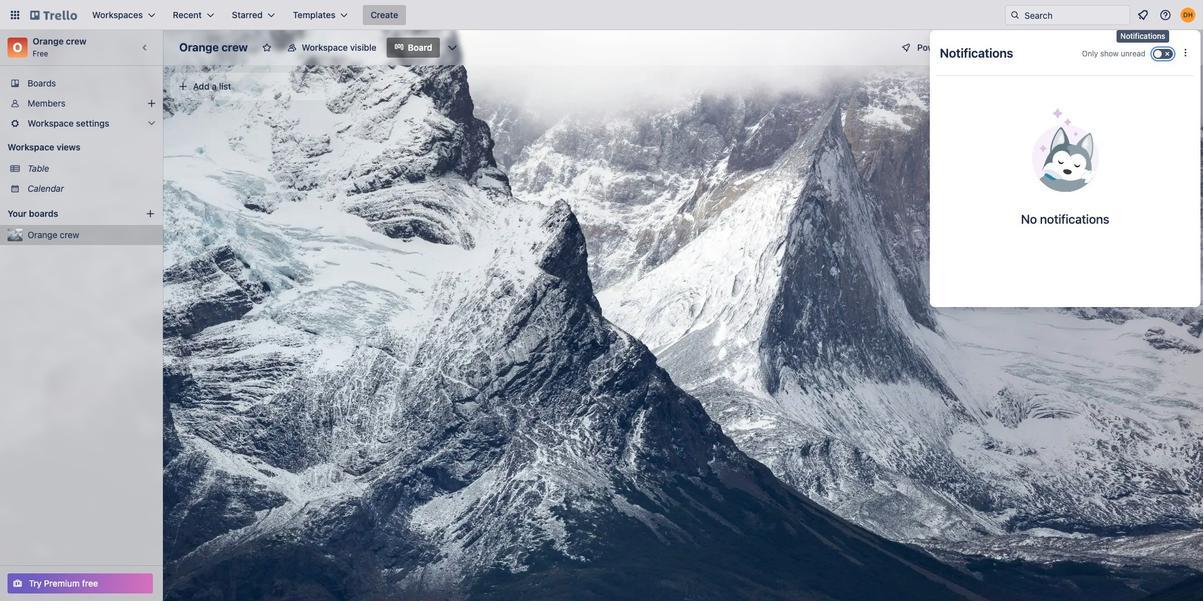 Task type: describe. For each thing, give the bounding box(es) containing it.
star or unstar board image
[[262, 43, 272, 53]]

show menu image
[[1183, 41, 1196, 54]]

back to home image
[[30, 5, 77, 25]]

customize views image
[[446, 41, 459, 54]]

0 horizontal spatial dirk hardpeck (dirkhardpeck) image
[[1107, 39, 1124, 56]]

Board name text field
[[173, 38, 254, 58]]



Task type: vqa. For each thing, say whether or not it's contained in the screenshot.
Templates
no



Task type: locate. For each thing, give the bounding box(es) containing it.
taco image
[[1032, 108, 1100, 192]]

dirk hardpeck (dirkhardpeck) image down the search field
[[1107, 39, 1124, 56]]

open information menu image
[[1160, 9, 1173, 21]]

1 horizontal spatial dirk hardpeck (dirkhardpeck) image
[[1181, 8, 1196, 23]]

search image
[[1011, 10, 1021, 20]]

Search field
[[1021, 6, 1131, 24]]

1 vertical spatial dirk hardpeck (dirkhardpeck) image
[[1107, 39, 1124, 56]]

0 vertical spatial dirk hardpeck (dirkhardpeck) image
[[1181, 8, 1196, 23]]

primary element
[[0, 0, 1204, 30]]

0 notifications image
[[1136, 8, 1151, 23]]

tooltip
[[1117, 30, 1170, 43]]

add board image
[[145, 209, 156, 219]]

your boards with 1 items element
[[8, 206, 127, 221]]

dirk hardpeck (dirkhardpeck) image right open information menu icon on the top right of page
[[1181, 8, 1196, 23]]

dirk hardpeck (dirkhardpeck) image
[[1181, 8, 1196, 23], [1107, 39, 1124, 56]]

workspace navigation collapse icon image
[[137, 39, 154, 56]]



